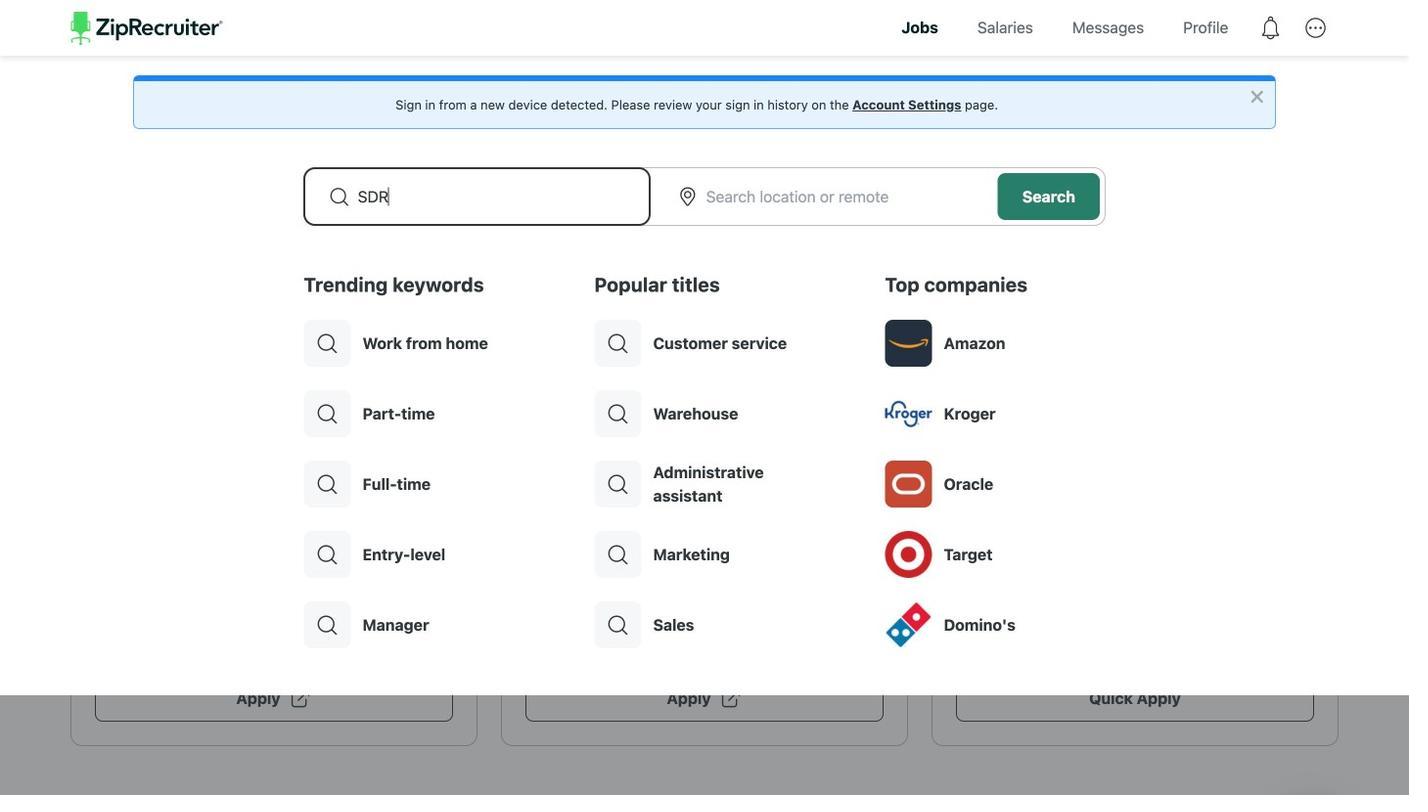 Task type: vqa. For each thing, say whether or not it's contained in the screenshot.
Domino's Logo
yes



Task type: describe. For each thing, give the bounding box(es) containing it.
Search job title field
[[358, 185, 625, 208]]

ziprecruiter image
[[71, 12, 223, 45]]

job card menu element
[[837, 388, 884, 406]]

kroger logo image
[[885, 390, 932, 437]]

2 hair stylist element from the left
[[525, 427, 884, 450]]

oracle logo image
[[885, 461, 932, 508]]

target logo image
[[885, 531, 932, 578]]

domino's logo image
[[885, 602, 932, 649]]

hair stylist image
[[525, 381, 619, 402]]



Task type: locate. For each thing, give the bounding box(es) containing it.
hair stylist element
[[95, 427, 453, 450], [525, 427, 884, 450]]

1 horizontal spatial hair stylist element
[[525, 427, 884, 450]]

0 horizontal spatial hair stylist element
[[95, 427, 453, 450]]

amazon logo image
[[885, 320, 932, 367]]

1 hair stylist element from the left
[[95, 427, 453, 450]]

Search location or remote field
[[706, 185, 974, 208]]



